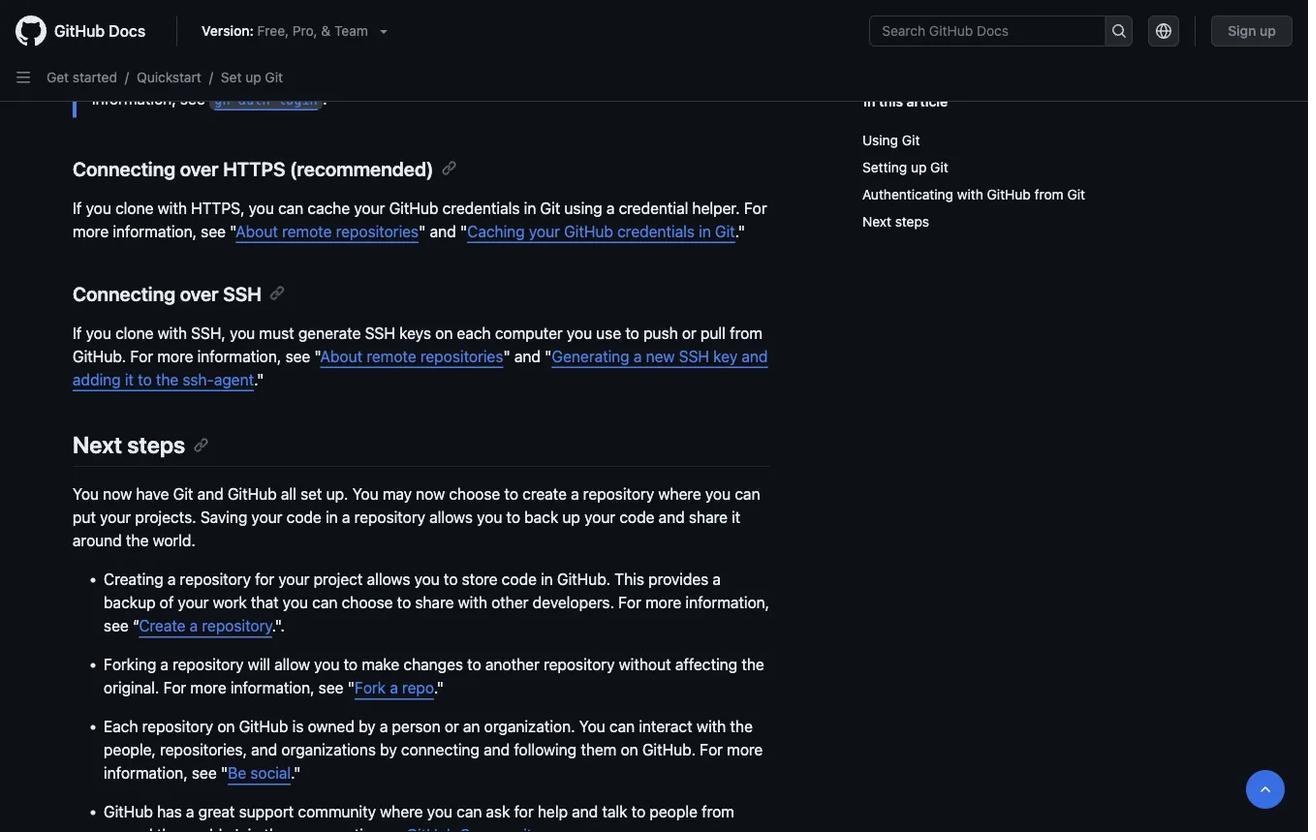Task type: locate. For each thing, give the bounding box(es) containing it.
ssh inside generating a new ssh key and adding it to the ssh-agent
[[679, 347, 709, 365]]

has
[[157, 803, 182, 821]]

where
[[658, 485, 701, 503], [380, 803, 423, 821]]

for right cli,
[[486, 66, 505, 84]]

0 vertical spatial ssh.
[[189, 12, 224, 30]]

0 vertical spatial next steps
[[862, 214, 929, 230]]

in inside you now have git and github all set up. you may now choose to create a repository where you can put your projects. saving your code in a repository allows you to back up your code and share it around the world.
[[326, 508, 338, 526]]

next steps link
[[862, 208, 1228, 235], [73, 431, 209, 458]]

0 vertical spatial next steps link
[[862, 208, 1228, 235]]

for
[[486, 66, 505, 84], [255, 570, 274, 588], [514, 803, 534, 821]]

if inside if you clone with https, you can cache your github credentials in git using a credential helper. for more information, see "
[[73, 199, 82, 217]]

be social ."
[[228, 764, 301, 782]]

make
[[362, 655, 399, 674]]

1 vertical spatial will
[[248, 655, 270, 674]]

from inside github has a great support community where you can ask for help and talk to people from around the world. join the conversation on
[[702, 803, 734, 821]]

authenticate inside you can authenticate to github using github cli, for either http or ssh. for more information, see
[[196, 66, 283, 84]]

2 if from the top
[[73, 324, 82, 342]]

ask
[[486, 803, 510, 821]]

support
[[239, 803, 294, 821]]

0 horizontal spatial ssh.
[[189, 12, 224, 30]]

0 horizontal spatial it
[[125, 370, 134, 389]]

2 clone from the top
[[115, 324, 153, 342]]

steps up the have
[[127, 431, 185, 458]]

to left create
[[504, 485, 518, 503]]

new
[[646, 347, 675, 365]]

repositories down cache
[[336, 222, 419, 240]]

for up that
[[255, 570, 274, 588]]

the down support
[[264, 826, 287, 832]]

git,
[[404, 0, 428, 7]]

to inside generating a new ssh key and adding it to the ssh-agent
[[138, 370, 152, 389]]

up right set
[[245, 69, 261, 85]]

credentials down credential
[[617, 222, 695, 240]]

1 vertical spatial connecting
[[73, 282, 175, 305]]

saving
[[200, 508, 247, 526]]

that
[[251, 593, 279, 612]]

github
[[239, 0, 288, 7], [671, 0, 720, 7], [54, 22, 105, 40], [306, 66, 355, 84], [401, 66, 450, 84], [987, 187, 1031, 203], [389, 199, 438, 217], [564, 222, 613, 240], [228, 485, 277, 503], [239, 717, 288, 736], [104, 803, 153, 821]]

ssh.
[[189, 12, 224, 30], [616, 66, 651, 84]]

authenticating with github from git
[[862, 187, 1085, 203]]

1 vertical spatial choose
[[342, 593, 393, 612]]

for down connecting over ssh
[[130, 347, 153, 365]]

github. inside creating a repository for your project allows you to store code in github. this provides a backup of your work that you can choose to share with other developers. for more information, see "
[[557, 570, 611, 588]]

repositories for github
[[336, 222, 419, 240]]

connecting down note:
[[73, 157, 175, 180]]

1 horizontal spatial by
[[380, 741, 397, 759]]

for right http
[[655, 66, 678, 84]]

1 vertical spatial github.
[[557, 570, 611, 588]]

more inside each repository on github is owned by a person or an organization. you can interact with the people, repositories, and organizations by connecting and following them on github. for more information, see "
[[727, 741, 763, 759]]

to left back
[[506, 508, 520, 526]]

1 horizontal spatial next steps
[[862, 214, 929, 230]]

0 vertical spatial steps
[[895, 214, 929, 230]]

1 vertical spatial over
[[180, 282, 219, 305]]

around down put
[[73, 531, 122, 550]]

2 horizontal spatial github.
[[642, 741, 696, 759]]

tooltip
[[1246, 770, 1285, 809]]

0 vertical spatial https
[[117, 12, 166, 30]]

about down generate
[[320, 347, 363, 365]]

Search GitHub Docs search field
[[870, 16, 1105, 46]]

1 horizontal spatial allows
[[429, 508, 473, 526]]

in down helper.
[[699, 222, 711, 240]]

none search field inside main banner
[[869, 16, 1133, 47]]

next steps link up the have
[[73, 431, 209, 458]]

information, inside if you clone with https, you can cache your github credentials in git using a credential helper. for more information, see "
[[113, 222, 197, 240]]

next steps down authenticating
[[862, 214, 929, 230]]

for inside github has a great support community where you can ask for help and talk to people from around the world. join the conversation on
[[514, 803, 534, 821]]

1 horizontal spatial share
[[689, 508, 728, 526]]

choose inside you now have git and github all set up. you may now choose to create a repository where you can put your projects. saving your code in a repository allows you to back up your code and share it around the world.
[[449, 485, 500, 503]]

1 vertical spatial world.
[[184, 826, 227, 832]]

create
[[522, 485, 567, 503]]

0 horizontal spatial will
[[248, 655, 270, 674]]

computer
[[495, 324, 563, 342]]

connecting for connecting over ssh
[[73, 282, 175, 305]]

and inside generating a new ssh key and adding it to the ssh-agent
[[742, 347, 768, 365]]

1 horizontal spatial repositories
[[420, 347, 503, 365]]

you right note:
[[136, 66, 162, 84]]

talk
[[602, 803, 627, 821]]

allows inside creating a repository for your project allows you to store code in github. this provides a backup of your work that you can choose to share with other developers. for more information, see "
[[367, 570, 410, 588]]

credential
[[619, 199, 688, 217]]

for right helper.
[[744, 199, 767, 217]]

1 vertical spatial remote
[[367, 347, 416, 365]]

1 vertical spatial around
[[104, 826, 153, 832]]

scroll to top image
[[1258, 782, 1273, 797]]

more
[[682, 66, 718, 84], [73, 222, 109, 240], [157, 347, 193, 365], [645, 593, 681, 612], [190, 679, 226, 697], [727, 741, 763, 759]]

1 horizontal spatial it
[[732, 508, 741, 526]]

remote for generate
[[367, 347, 416, 365]]

world. inside you now have git and github all set up. you may now choose to create a repository where you can put your projects. saving your code in a repository allows you to back up your code and share it around the world.
[[153, 531, 196, 550]]

1 vertical spatial about remote repositories link
[[320, 347, 503, 365]]

0 vertical spatial connecting
[[73, 157, 175, 180]]

next steps up the have
[[73, 431, 185, 458]]

.
[[323, 89, 327, 108]]

ssh down pull
[[679, 347, 709, 365]]

https,
[[191, 199, 245, 217]]

be
[[228, 764, 246, 782]]

https up https,
[[223, 157, 285, 180]]

can inside github has a great support community where you can ask for help and talk to people from around the world. join the conversation on
[[457, 803, 482, 821]]

0 vertical spatial allows
[[429, 508, 473, 526]]

to right talk
[[632, 803, 646, 821]]

2 horizontal spatial for
[[514, 803, 534, 821]]

https inside when you connect to a github repository from git, you will need to authenticate with github using either https or ssh.
[[117, 12, 166, 30]]

1 horizontal spatial github.
[[557, 570, 611, 588]]

them
[[581, 741, 617, 759]]

0 vertical spatial repositories
[[336, 222, 419, 240]]

0 vertical spatial over
[[180, 157, 219, 180]]

repositories down each
[[420, 347, 503, 365]]

0 vertical spatial by
[[359, 717, 376, 736]]

0 vertical spatial share
[[689, 508, 728, 526]]

your down (recommended)
[[354, 199, 385, 217]]

1 horizontal spatial either
[[509, 66, 550, 84]]

0 vertical spatial it
[[125, 370, 134, 389]]

information, inside each repository on github is owned by a person or an organization. you can interact with the people, repositories, and organizations by connecting and following them on github. for more information, see "
[[104, 764, 188, 782]]

the inside you now have git and github all set up. you may now choose to create a repository where you can put your projects. saving your code in a repository allows you to back up your code and share it around the world.
[[126, 531, 149, 550]]

is
[[292, 717, 304, 736]]

information, inside forking a repository will allow you to make changes to another repository without affecting the original. for more information, see "
[[230, 679, 314, 697]]

world.
[[153, 531, 196, 550], [184, 826, 227, 832]]

the right affecting on the right of the page
[[742, 655, 764, 674]]

over for https
[[180, 157, 219, 180]]

team
[[334, 23, 368, 39]]

next steps
[[862, 214, 929, 230], [73, 431, 185, 458]]

1 horizontal spatial code
[[502, 570, 537, 588]]

your up create a repository link
[[178, 593, 209, 612]]

ssh up 'ssh,'
[[223, 282, 262, 305]]

0 horizontal spatial using
[[359, 66, 397, 84]]

2 vertical spatial using
[[564, 199, 602, 217]]

steps down authenticating
[[895, 214, 929, 230]]

github inside each repository on github is owned by a person or an organization. you can interact with the people, repositories, and organizations by connecting and following them on github. for more information, see "
[[239, 717, 288, 736]]

1 horizontal spatial where
[[658, 485, 701, 503]]

0 horizontal spatial either
[[73, 12, 113, 30]]

and right key
[[742, 347, 768, 365]]

or left an
[[445, 717, 459, 736]]

get
[[47, 69, 69, 85]]

using inside you can authenticate to github using github cli, for either http or ssh. for more information, see
[[359, 66, 397, 84]]

will left need
[[462, 0, 484, 7]]

2 over from the top
[[180, 282, 219, 305]]

use
[[596, 324, 621, 342]]

see left gh
[[180, 89, 205, 108]]

on right conversation
[[385, 826, 402, 832]]

the down affecting on the right of the page
[[730, 717, 753, 736]]

authenticate up auth
[[196, 66, 283, 84]]

see left "
[[104, 617, 129, 635]]

a inside github has a great support community where you can ask for help and talk to people from around the world. join the conversation on
[[186, 803, 194, 821]]

the down projects.
[[126, 531, 149, 550]]

clone left https,
[[115, 199, 153, 217]]

using inside when you connect to a github repository from git, you will need to authenticate with github using either https or ssh.
[[724, 0, 762, 7]]

world. down great
[[184, 826, 227, 832]]

see down https,
[[201, 222, 226, 240]]

or inside if you clone with ssh, you must generate ssh keys on each computer you use to push or pull from github. for more information, see "
[[682, 324, 696, 342]]

1 vertical spatial ssh
[[365, 324, 395, 342]]

code down set
[[287, 508, 322, 526]]

be social link
[[228, 764, 291, 782]]

with inside if you clone with ssh, you must generate ssh keys on each computer you use to push or pull from github. for more information, see "
[[158, 324, 187, 342]]

over up 'ssh,'
[[180, 282, 219, 305]]

allows up store
[[429, 508, 473, 526]]

projects.
[[135, 508, 196, 526]]

0 vertical spatial about remote repositories link
[[236, 222, 419, 240]]

0 vertical spatial authenticate
[[546, 0, 633, 7]]

from
[[367, 0, 400, 7], [1034, 187, 1064, 203], [730, 324, 762, 342], [702, 803, 734, 821]]

allows
[[429, 508, 473, 526], [367, 570, 410, 588]]

a inside generating a new ssh key and adding it to the ssh-agent
[[634, 347, 642, 365]]

information, inside you can authenticate to github using github cli, for either http or ssh. for more information, see
[[92, 89, 176, 108]]

2 connecting from the top
[[73, 282, 175, 305]]

or inside each repository on github is owned by a person or an organization. you can interact with the people, repositories, and organizations by connecting and following them on github. for more information, see "
[[445, 717, 459, 736]]

0 horizontal spatial remote
[[282, 222, 332, 240]]

up.
[[326, 485, 348, 503]]

forking
[[104, 655, 156, 674]]

1 vertical spatial clone
[[115, 324, 153, 342]]

1 clone from the top
[[115, 199, 153, 217]]

setting up git link
[[862, 154, 1228, 181]]

repository right create
[[583, 485, 654, 503]]

2 horizontal spatial using
[[724, 0, 762, 7]]

1 horizontal spatial will
[[462, 0, 484, 7]]

1 vertical spatial using
[[359, 66, 397, 84]]

1 horizontal spatial about
[[320, 347, 363, 365]]

choose left create
[[449, 485, 500, 503]]

to inside github has a great support community where you can ask for help and talk to people from around the world. join the conversation on
[[632, 803, 646, 821]]

with inside when you connect to a github repository from git, you will need to authenticate with github using either https or ssh.
[[637, 0, 667, 7]]

around inside you now have git and github all set up. you may now choose to create a repository where you can put your projects. saving your code in a repository allows you to back up your code and share it around the world.
[[73, 531, 122, 550]]

0 horizontal spatial code
[[287, 508, 322, 526]]

1 / from the left
[[125, 69, 129, 85]]

0 vertical spatial about
[[236, 222, 278, 240]]

helper.
[[692, 199, 740, 217]]

with inside if you clone with https, you can cache your github credentials in git using a credential helper. for more information, see "
[[158, 199, 187, 217]]

1 horizontal spatial steps
[[895, 214, 929, 230]]

0 vertical spatial ssh
[[223, 282, 262, 305]]

this
[[879, 93, 903, 109]]

1 vertical spatial authenticate
[[196, 66, 283, 84]]

allows inside you now have git and github all set up. you may now choose to create a repository where you can put your projects. saving your code in a repository allows you to back up your code and share it around the world.
[[429, 508, 473, 526]]

to inside you can authenticate to github using github cli, for either http or ssh. for more information, see
[[287, 66, 302, 84]]

information, up agent
[[197, 347, 281, 365]]

choose
[[449, 485, 500, 503], [342, 593, 393, 612]]

" inside if you clone with ssh, you must generate ssh keys on each computer you use to push or pull from github. for more information, see "
[[314, 347, 320, 365]]

code up other
[[502, 570, 537, 588]]

." down changes
[[434, 679, 444, 697]]

1 horizontal spatial for
[[486, 66, 505, 84]]

on up about remote repositories " and "
[[435, 324, 453, 342]]

the left ssh- on the top left of the page
[[156, 370, 179, 389]]

over up https,
[[180, 157, 219, 180]]

up up authenticating
[[911, 159, 927, 175]]

see inside each repository on github is owned by a person or an organization. you can interact with the people, repositories, and organizations by connecting and following them on github. for more information, see "
[[192, 764, 217, 782]]

clone inside if you clone with ssh, you must generate ssh keys on each computer you use to push or pull from github. for more information, see "
[[115, 324, 153, 342]]

1 if from the top
[[73, 199, 82, 217]]

/ left set
[[209, 69, 213, 85]]

None search field
[[869, 16, 1133, 47]]

repository up repositories,
[[142, 717, 213, 736]]

now
[[103, 485, 132, 503], [416, 485, 445, 503]]

0 horizontal spatial for
[[255, 570, 274, 588]]

and up saving
[[197, 485, 224, 503]]

repositories for keys
[[420, 347, 503, 365]]

the down has
[[157, 826, 180, 832]]

http
[[554, 66, 594, 84]]

for inside you can authenticate to github using github cli, for either http or ssh. for more information, see
[[655, 66, 678, 84]]

git inside main banner
[[265, 69, 283, 85]]

0 vertical spatial next
[[862, 214, 891, 230]]

generating
[[552, 347, 630, 365]]

github. up adding on the top left of the page
[[73, 347, 126, 365]]

the inside generating a new ssh key and adding it to the ssh-agent
[[156, 370, 179, 389]]

1 horizontal spatial /
[[209, 69, 213, 85]]

0 horizontal spatial share
[[415, 593, 454, 612]]

/ right started
[[125, 69, 129, 85]]

authenticate
[[546, 0, 633, 7], [196, 66, 283, 84]]

https down connect
[[117, 12, 166, 30]]

0 horizontal spatial choose
[[342, 593, 393, 612]]

1 connecting from the top
[[73, 157, 175, 180]]

see up "owned"
[[319, 679, 343, 697]]

you inside github has a great support community where you can ask for help and talk to people from around the world. join the conversation on
[[427, 803, 452, 821]]

version:
[[202, 23, 254, 39]]

/
[[125, 69, 129, 85], [209, 69, 213, 85]]

to up login
[[287, 66, 302, 84]]

to right need
[[528, 0, 542, 7]]

1 horizontal spatial using
[[564, 199, 602, 217]]

about down https,
[[236, 222, 278, 240]]

either left http
[[509, 66, 550, 84]]

2 vertical spatial ssh
[[679, 347, 709, 365]]

owned
[[308, 717, 354, 736]]

if you clone with https, you can cache your github credentials in git using a credential helper. for more information, see "
[[73, 199, 767, 240]]

or down connect
[[171, 12, 185, 30]]

caching
[[467, 222, 525, 240]]

for inside each repository on github is owned by a person or an organization. you can interact with the people, repositories, and organizations by connecting and following them on github. for more information, see "
[[700, 741, 723, 759]]

where inside you now have git and github all set up. you may now choose to create a repository where you can put your projects. saving your code in a repository allows you to back up your code and share it around the world.
[[658, 485, 701, 503]]

either inside you can authenticate to github using github cli, for either http or ssh. for more information, see
[[509, 66, 550, 84]]

for right original.
[[163, 679, 186, 697]]

in up caching
[[524, 199, 536, 217]]

share up changes
[[415, 593, 454, 612]]

0 vertical spatial credentials
[[442, 199, 520, 217]]

note:
[[92, 66, 132, 84]]

1 vertical spatial https
[[223, 157, 285, 180]]

repository down work
[[202, 617, 272, 635]]

of
[[160, 593, 174, 612]]

set
[[300, 485, 322, 503]]

clone down connecting over ssh
[[115, 324, 153, 342]]

0 vertical spatial github.
[[73, 347, 126, 365]]

0 horizontal spatial /
[[125, 69, 129, 85]]

2 horizontal spatial ssh
[[679, 347, 709, 365]]

world. inside github has a great support community where you can ask for help and talk to people from around the world. join the conversation on
[[184, 826, 227, 832]]

remote down cache
[[282, 222, 332, 240]]

if inside if you clone with ssh, you must generate ssh keys on each computer you use to push or pull from github. for more information, see "
[[73, 324, 82, 342]]

0 horizontal spatial authenticate
[[196, 66, 283, 84]]

your
[[354, 199, 385, 217], [529, 222, 560, 240], [100, 508, 131, 526], [251, 508, 282, 526], [584, 508, 615, 526], [278, 570, 309, 588], [178, 593, 209, 612]]

0 vertical spatial if
[[73, 199, 82, 217]]

0 vertical spatial where
[[658, 485, 701, 503]]

up inside you now have git and github all set up. you may now choose to create a repository where you can put your projects. saving your code in a repository allows you to back up your code and share it around the world.
[[562, 508, 580, 526]]

article
[[907, 93, 948, 109]]

0 horizontal spatial by
[[359, 717, 376, 736]]

your right put
[[100, 508, 131, 526]]

when you connect to a github repository from git, you will need to authenticate with github using either https or ssh.
[[73, 0, 762, 30]]

0 vertical spatial using
[[724, 0, 762, 7]]

1 vertical spatial credentials
[[617, 222, 695, 240]]

allows right project
[[367, 570, 410, 588]]

to right "use"
[[625, 324, 639, 342]]

get started / quickstart / set up git
[[47, 69, 283, 85]]

on up repositories,
[[217, 717, 235, 736]]

1 horizontal spatial credentials
[[617, 222, 695, 240]]

1 vertical spatial repositories
[[420, 347, 503, 365]]

from right people
[[702, 803, 734, 821]]

each
[[104, 717, 138, 736]]

people,
[[104, 741, 156, 759]]

with inside each repository on github is owned by a person or an organization. you can interact with the people, repositories, and organizations by connecting and following them on github. for more information, see "
[[697, 717, 726, 736]]

backup
[[104, 593, 156, 612]]

git up caching your github credentials in git link
[[540, 199, 560, 217]]

forking a repository will allow you to make changes to another repository without affecting the original. for more information, see "
[[104, 655, 764, 697]]

github.
[[73, 347, 126, 365], [557, 570, 611, 588], [642, 741, 696, 759]]

fork a repo link
[[355, 679, 434, 697]]

1 horizontal spatial choose
[[449, 485, 500, 503]]

keys
[[399, 324, 431, 342]]

to right adding on the top left of the page
[[138, 370, 152, 389]]

authenticating
[[862, 187, 953, 203]]

provides
[[648, 570, 709, 588]]

clone inside if you clone with https, you can cache your github credentials in git using a credential helper. for more information, see "
[[115, 199, 153, 217]]

2 horizontal spatial code
[[619, 508, 654, 526]]

fork
[[355, 679, 386, 697]]

either down the when at the top left of page
[[73, 12, 113, 30]]

for inside forking a repository will allow you to make changes to another repository without affecting the original. for more information, see "
[[163, 679, 186, 697]]

1 horizontal spatial ssh.
[[616, 66, 651, 84]]

the inside forking a repository will allow you to make changes to another repository without affecting the original. for more information, see "
[[742, 655, 764, 674]]

."
[[735, 222, 745, 240], [254, 370, 264, 389], [434, 679, 444, 697], [291, 764, 301, 782]]

1 vertical spatial if
[[73, 324, 82, 342]]

ssh,
[[191, 324, 226, 342]]

1 vertical spatial next
[[73, 431, 122, 458]]

1 vertical spatial where
[[380, 803, 423, 821]]

0 horizontal spatial github.
[[73, 347, 126, 365]]

ssh. inside when you connect to a github repository from git, you will need to authenticate with github using either https or ssh.
[[189, 12, 224, 30]]

1 over from the top
[[180, 157, 219, 180]]

about remote repositories " and "
[[320, 347, 552, 365]]

connecting over ssh link
[[73, 282, 285, 305]]

choose inside creating a repository for your project allows you to store code in github. this provides a backup of your work that you can choose to share with other developers. for more information, see "
[[342, 593, 393, 612]]

connecting
[[73, 157, 175, 180], [73, 282, 175, 305]]

connecting for connecting over https (recommended)
[[73, 157, 175, 180]]

see inside if you clone with https, you can cache your github credentials in git using a credential helper. for more information, see "
[[201, 222, 226, 240]]

0 vertical spatial choose
[[449, 485, 500, 503]]

can inside you now have git and github all set up. you may now choose to create a repository where you can put your projects. saving your code in a repository allows you to back up your code and share it around the world.
[[735, 485, 760, 503]]

or
[[171, 12, 185, 30], [598, 66, 612, 84], [682, 324, 696, 342], [445, 717, 459, 736]]

0 horizontal spatial credentials
[[442, 199, 520, 217]]

around down people, at the left of page
[[104, 826, 153, 832]]

1 vertical spatial share
[[415, 593, 454, 612]]

if
[[73, 199, 82, 217], [73, 324, 82, 342]]

changes
[[404, 655, 463, 674]]

2 vertical spatial for
[[514, 803, 534, 821]]

0 horizontal spatial where
[[380, 803, 423, 821]]

1 vertical spatial next steps link
[[73, 431, 209, 458]]

about remote repositories link down keys
[[320, 347, 503, 365]]

0 vertical spatial clone
[[115, 199, 153, 217]]

with inside creating a repository for your project allows you to store code in github. this provides a backup of your work that you can choose to share with other developers. for more information, see "
[[458, 593, 487, 612]]

see inside creating a repository for your project allows you to store code in github. this provides a backup of your work that you can choose to share with other developers. for more information, see "
[[104, 617, 129, 635]]

up right back
[[562, 508, 580, 526]]

and
[[430, 222, 456, 240], [514, 347, 541, 365], [742, 347, 768, 365], [197, 485, 224, 503], [659, 508, 685, 526], [251, 741, 277, 759], [484, 741, 510, 759], [572, 803, 598, 821]]

see inside forking a repository will allow you to make changes to another repository without affecting the original. for more information, see "
[[319, 679, 343, 697]]

setting
[[862, 159, 907, 175]]

0 vertical spatial will
[[462, 0, 484, 7]]

interact
[[639, 717, 693, 736]]

2 vertical spatial github.
[[642, 741, 696, 759]]

0 vertical spatial around
[[73, 531, 122, 550]]

github docs link
[[16, 16, 161, 47]]

caching your github credentials in git link
[[467, 222, 735, 240]]

repository inside when you connect to a github repository from git, you will need to authenticate with github using either https or ssh.
[[292, 0, 363, 7]]

github. up developers.
[[557, 570, 611, 588]]

using
[[862, 132, 898, 148]]

started
[[73, 69, 117, 85]]

1 horizontal spatial now
[[416, 485, 445, 503]]

about remote repositories link for ssh
[[320, 347, 503, 365]]

1 horizontal spatial remote
[[367, 347, 416, 365]]



Task type: describe. For each thing, give the bounding box(es) containing it.
you inside each repository on github is owned by a person or an organization. you can interact with the people, repositories, and organizations by connecting and following them on github. for more information, see "
[[579, 717, 605, 736]]

using git
[[862, 132, 920, 148]]

1 now from the left
[[103, 485, 132, 503]]

and down computer
[[514, 347, 541, 365]]

repository down may
[[354, 508, 425, 526]]

remote for cache
[[282, 222, 332, 240]]

great
[[198, 803, 235, 821]]

git inside if you clone with https, you can cache your github credentials in git using a credential helper. for more information, see "
[[540, 199, 560, 217]]

fork a repo ."
[[355, 679, 444, 697]]

social
[[250, 764, 291, 782]]

your inside if you clone with https, you can cache your github credentials in git using a credential helper. for more information, see "
[[354, 199, 385, 217]]

and left caching
[[430, 222, 456, 240]]

github inside github has a great support community where you can ask for help and talk to people from around the world. join the conversation on
[[104, 803, 153, 821]]

from inside when you connect to a github repository from git, you will need to authenticate with github using either https or ssh.
[[367, 0, 400, 7]]

share inside creating a repository for your project allows you to store code in github. this provides a backup of your work that you can choose to share with other developers. for more information, see "
[[415, 593, 454, 612]]

over for ssh
[[180, 282, 219, 305]]

gh auth login link
[[209, 89, 323, 110]]

your right back
[[584, 508, 615, 526]]

project
[[314, 570, 363, 588]]

for inside creating a repository for your project allows you to store code in github. this provides a backup of your work that you can choose to share with other developers. for more information, see "
[[255, 570, 274, 588]]

quickstart link
[[137, 69, 201, 85]]

another
[[485, 655, 540, 674]]

git down helper.
[[715, 222, 735, 240]]

credentials inside if you clone with https, you can cache your github credentials in git using a credential helper. for more information, see "
[[442, 199, 520, 217]]

may
[[383, 485, 412, 503]]

open sidebar image
[[16, 70, 31, 85]]

organizations
[[281, 741, 376, 759]]

your up that
[[278, 570, 309, 588]]

either inside when you connect to a github repository from git, you will need to authenticate with github using either https or ssh.
[[73, 12, 113, 30]]

this
[[615, 570, 644, 588]]

a inside when you connect to a github repository from git, you will need to authenticate with github using either https or ssh.
[[226, 0, 235, 7]]

connecting over ssh
[[73, 282, 262, 305]]

github docs
[[54, 22, 145, 40]]

version: free, pro, & team
[[202, 23, 368, 39]]

in
[[863, 93, 875, 109]]

login
[[278, 92, 318, 107]]

have
[[136, 485, 169, 503]]

will inside when you connect to a github repository from git, you will need to authenticate with github using either https or ssh.
[[462, 0, 484, 7]]

each repository on github is owned by a person or an organization. you can interact with the people, repositories, and organizations by connecting and following them on github. for more information, see "
[[104, 717, 763, 782]]

from down setting up git link
[[1034, 187, 1064, 203]]

from inside if you clone with ssh, you must generate ssh keys on each computer you use to push or pull from github. for more information, see "
[[730, 324, 762, 342]]

and up provides
[[659, 508, 685, 526]]

" inside each repository on github is owned by a person or an organization. you can interact with the people, repositories, and organizations by connecting and following them on github. for more information, see "
[[221, 764, 228, 782]]

push
[[643, 324, 678, 342]]

sign up
[[1228, 23, 1276, 39]]

store
[[462, 570, 498, 588]]

to inside if you clone with ssh, you must generate ssh keys on each computer you use to push or pull from github. for more information, see "
[[625, 324, 639, 342]]

share inside you now have git and github all set up. you may now choose to create a repository where you can put your projects. saving your code in a repository allows you to back up your code and share it around the world.
[[689, 508, 728, 526]]

&
[[321, 23, 331, 39]]

for inside if you clone with https, you can cache your github credentials in git using a credential helper. for more information, see "
[[744, 199, 767, 217]]

creating
[[104, 570, 163, 588]]

git up authenticating
[[930, 159, 948, 175]]

git down setting up git link
[[1067, 187, 1085, 203]]

2 now from the left
[[416, 485, 445, 503]]

or inside you can authenticate to github using github cli, for either http or ssh. for more information, see
[[598, 66, 612, 84]]

back
[[524, 508, 558, 526]]

in inside if you clone with https, you can cache your github credentials in git using a credential helper. for more information, see "
[[524, 199, 536, 217]]

auth
[[238, 92, 270, 107]]

generating a new ssh key and adding it to the ssh-agent
[[73, 347, 768, 389]]

up right sign
[[1260, 23, 1276, 39]]

create
[[139, 617, 186, 635]]

the inside each repository on github is owned by a person or an organization. you can interact with the people, repositories, and organizations by connecting and following them on github. for more information, see "
[[730, 717, 753, 736]]

in inside creating a repository for your project allows you to store code in github. this provides a backup of your work that you can choose to share with other developers. for more information, see "
[[541, 570, 553, 588]]

repository down create a repository link
[[173, 655, 244, 674]]

connecting over https (recommended) link
[[73, 157, 457, 180]]

about remote repositories link for your
[[236, 222, 419, 240]]

if for if you clone with https, you can cache your github credentials in git using a credential helper. for more information, see "
[[73, 199, 82, 217]]

join
[[231, 826, 260, 832]]

triangle down image
[[376, 23, 391, 39]]

set up git link
[[221, 69, 283, 85]]

setting up git
[[862, 159, 948, 175]]

gh
[[214, 92, 230, 107]]

"
[[133, 617, 139, 635]]

clone for github.
[[115, 324, 153, 342]]

and inside github has a great support community where you can ask for help and talk to people from around the world. join the conversation on
[[572, 803, 598, 821]]

key
[[713, 347, 738, 365]]

other
[[491, 593, 529, 612]]

repository inside each repository on github is owned by a person or an organization. you can interact with the people, repositories, and organizations by connecting and following them on github. for more information, see "
[[142, 717, 213, 736]]

to left another
[[467, 655, 481, 674]]

can inside creating a repository for your project allows you to store code in github. this provides a backup of your work that you can choose to share with other developers. for more information, see "
[[312, 593, 338, 612]]

ssh inside if you clone with ssh, you must generate ssh keys on each computer you use to push or pull from github. for more information, see "
[[365, 324, 395, 342]]

help
[[538, 803, 568, 821]]

github inside you now have git and github all set up. you may now choose to create a repository where you can put your projects. saving your code in a repository allows you to back up your code and share it around the world.
[[228, 485, 277, 503]]

repository down developers.
[[544, 655, 615, 674]]

will inside forking a repository will allow you to make changes to another repository without affecting the original. for more information, see "
[[248, 655, 270, 674]]

." down helper.
[[735, 222, 745, 240]]

2 / from the left
[[209, 69, 213, 85]]

generate
[[298, 324, 361, 342]]

a inside forking a repository will allow you to make changes to another repository without affecting the original. for more information, see "
[[160, 655, 169, 674]]

sign
[[1228, 23, 1256, 39]]

git up setting up git
[[902, 132, 920, 148]]

you right up.
[[352, 485, 379, 503]]

information, inside if you clone with ssh, you must generate ssh keys on each computer you use to push or pull from github. for more information, see "
[[197, 347, 281, 365]]

see inside if you clone with ssh, you must generate ssh keys on each computer you use to push or pull from github. for more information, see "
[[285, 347, 310, 365]]

a inside if you clone with https, you can cache your github credentials in git using a credential helper. for more information, see "
[[606, 199, 615, 217]]

see inside you can authenticate to github using github cli, for either http or ssh. for more information, see
[[180, 89, 205, 108]]

allow
[[274, 655, 310, 674]]

can inside you can authenticate to github using github cli, for either http or ssh. for more information, see
[[166, 66, 192, 84]]

can inside each repository on github is owned by a person or an organization. you can interact with the people, repositories, and organizations by connecting and following them on github. for more information, see "
[[609, 717, 635, 736]]

more inside forking a repository will allow you to make changes to another repository without affecting the original. for more information, see "
[[190, 679, 226, 697]]

can inside if you clone with https, you can cache your github credentials in git using a credential helper. for more information, see "
[[278, 199, 304, 217]]

a inside each repository on github is owned by a person or an organization. you can interact with the people, repositories, and organizations by connecting and following them on github. for more information, see "
[[380, 717, 388, 736]]

around inside github has a great support community where you can ask for help and talk to people from around the world. join the conversation on
[[104, 826, 153, 832]]

1 horizontal spatial next steps link
[[862, 208, 1228, 235]]

about remote repositories " and " caching your github credentials in git ."
[[236, 222, 745, 240]]

free,
[[257, 23, 289, 39]]

pro,
[[293, 23, 317, 39]]

to up the version:
[[208, 0, 222, 7]]

each
[[457, 324, 491, 342]]

connect
[[147, 0, 204, 7]]

github. inside each repository on github is owned by a person or an organization. you can interact with the people, repositories, and organizations by connecting and following them on github. for more information, see "
[[642, 741, 696, 759]]

get started link
[[47, 69, 117, 85]]

on inside github has a great support community where you can ask for help and talk to people from around the world. join the conversation on
[[385, 826, 402, 832]]

about for about remote repositories " and "
[[320, 347, 363, 365]]

gh auth login .
[[214, 89, 327, 108]]

main banner
[[0, 0, 1308, 102]]

." down organizations
[[291, 764, 301, 782]]

docs
[[109, 22, 145, 40]]

your right caching
[[529, 222, 560, 240]]

more inside you can authenticate to github using github cli, for either http or ssh. for more information, see
[[682, 66, 718, 84]]

creating a repository for your project allows you to store code in github. this provides a backup of your work that you can choose to share with other developers. for more information, see "
[[104, 570, 770, 635]]

1 vertical spatial next steps
[[73, 431, 185, 458]]

using inside if you clone with https, you can cache your github credentials in git using a credential helper. for more information, see "
[[564, 199, 602, 217]]

following
[[514, 741, 577, 759]]

(recommended)
[[290, 157, 434, 180]]

organization.
[[484, 717, 575, 736]]

authenticating with github from git link
[[862, 181, 1228, 208]]

conversation
[[291, 826, 381, 832]]

set
[[221, 69, 242, 85]]

it inside generating a new ssh key and adding it to the ssh-agent
[[125, 370, 134, 389]]

search image
[[1111, 23, 1127, 39]]

it inside you now have git and github all set up. you may now choose to create a repository where you can put your projects. saving your code in a repository allows you to back up your code and share it around the world.
[[732, 508, 741, 526]]

." down must
[[254, 370, 264, 389]]

agent
[[214, 370, 254, 389]]

without
[[619, 655, 671, 674]]

create a repository .".
[[139, 617, 285, 635]]

generating a new ssh key and adding it to the ssh-agent link
[[73, 347, 768, 389]]

authenticate inside when you connect to a github repository from git, you will need to authenticate with github using either https or ssh.
[[546, 0, 633, 7]]

git inside you now have git and github all set up. you may now choose to create a repository where you can put your projects. saving your code in a repository allows you to back up your code and share it around the world.
[[173, 485, 193, 503]]

you inside forking a repository will allow you to make changes to another repository without affecting the original. for more information, see "
[[314, 655, 340, 674]]

if for if you clone with ssh, you must generate ssh keys on each computer you use to push or pull from github. for more information, see "
[[73, 324, 82, 342]]

for inside you can authenticate to github using github cli, for either http or ssh. for more information, see
[[486, 66, 505, 84]]

to left store
[[444, 570, 458, 588]]

and up be social ."
[[251, 741, 277, 759]]

about for about remote repositories " and " caching your github credentials in git ."
[[236, 222, 278, 240]]

your down all
[[251, 508, 282, 526]]

on inside if you clone with ssh, you must generate ssh keys on each computer you use to push or pull from github. for more information, see "
[[435, 324, 453, 342]]

github. inside if you clone with ssh, you must generate ssh keys on each computer you use to push or pull from github. for more information, see "
[[73, 347, 126, 365]]

for inside creating a repository for your project allows you to store code in github. this provides a backup of your work that you can choose to share with other developers. for more information, see "
[[618, 593, 641, 612]]

1 horizontal spatial https
[[223, 157, 285, 180]]

pull
[[701, 324, 726, 342]]

and down organization.
[[484, 741, 510, 759]]

you inside you can authenticate to github using github cli, for either http or ssh. for more information, see
[[136, 66, 162, 84]]

1 vertical spatial steps
[[127, 431, 185, 458]]

clone for see
[[115, 199, 153, 217]]

in this article element
[[863, 91, 1235, 111]]

" inside forking a repository will allow you to make changes to another repository without affecting the original. for more information, see "
[[347, 679, 355, 697]]

select language: current language is english image
[[1156, 23, 1172, 39]]

0 horizontal spatial ssh
[[223, 282, 262, 305]]

community
[[298, 803, 376, 821]]

0 horizontal spatial next steps link
[[73, 431, 209, 458]]

on right the 'them'
[[621, 741, 638, 759]]

to up make
[[397, 593, 411, 612]]

information, inside creating a repository for your project allows you to store code in github. this provides a backup of your work that you can choose to share with other developers. for more information, see "
[[685, 593, 770, 612]]

need
[[488, 0, 524, 7]]

" inside if you clone with https, you can cache your github credentials in git using a credential helper. for more information, see "
[[230, 222, 236, 240]]

to left make
[[344, 655, 358, 674]]

1 horizontal spatial next
[[862, 214, 891, 230]]

repository inside creating a repository for your project allows you to store code in github. this provides a backup of your work that you can choose to share with other developers. for more information, see "
[[180, 570, 251, 588]]

you up put
[[73, 485, 99, 503]]

using git link
[[862, 127, 1228, 154]]

when
[[73, 0, 113, 7]]

ssh. inside you can authenticate to github using github cli, for either http or ssh. for more information, see
[[616, 66, 651, 84]]

github has a great support community where you can ask for help and talk to people from around the world. join the conversation on
[[104, 803, 734, 832]]

more inside if you clone with https, you can cache your github credentials in git using a credential helper. for more information, see "
[[73, 222, 109, 240]]

affecting
[[675, 655, 738, 674]]



Task type: vqa. For each thing, say whether or not it's contained in the screenshot.
connect
yes



